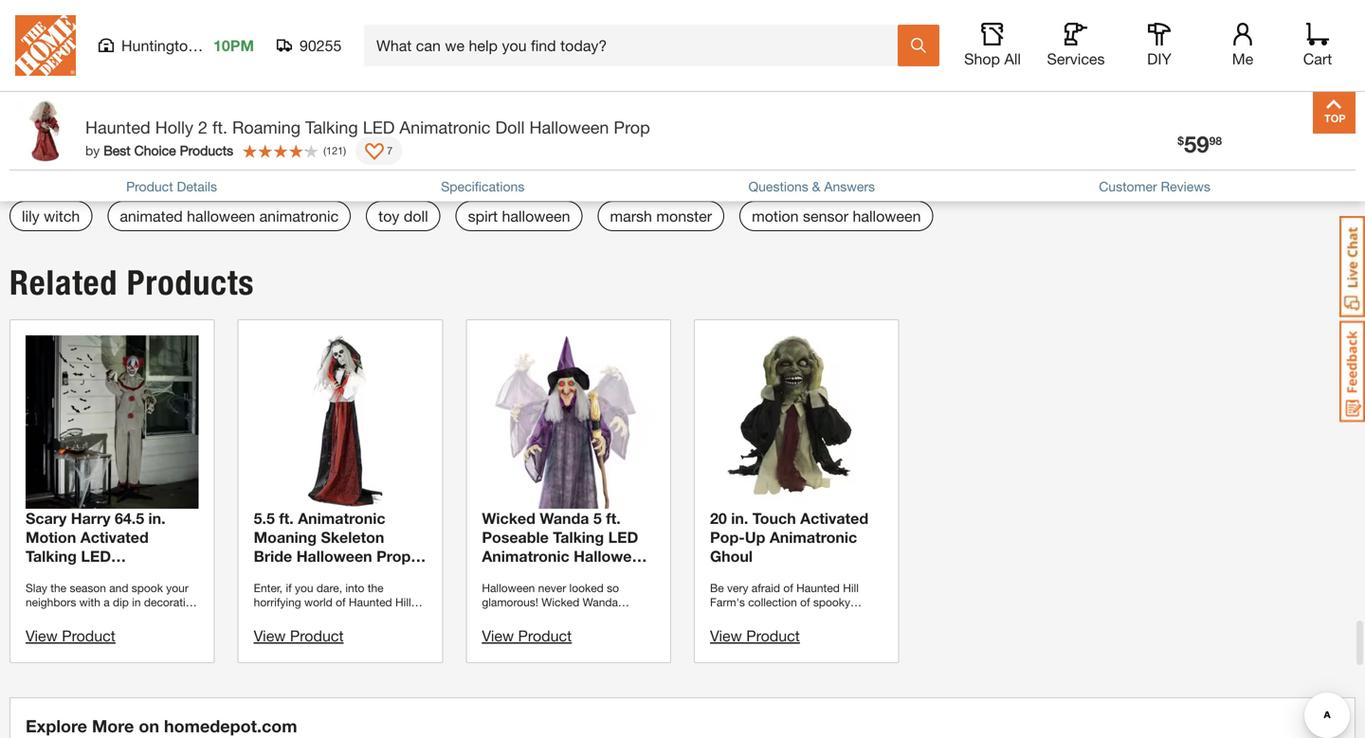 Task type: vqa. For each thing, say whether or not it's contained in the screenshot.
Hall at the left of the page
no



Task type: locate. For each thing, give the bounding box(es) containing it.
0 vertical spatial halloween
[[529, 117, 609, 137]]

halloween down answers
[[853, 207, 921, 225]]

touch
[[753, 509, 796, 527]]

led inside wicked wanda 5 ft. poseable talking led animatronic halloween prop
[[608, 528, 638, 546]]

ft. for 2
[[212, 117, 228, 137]]

product image image
[[14, 101, 76, 162]]

products down 2
[[180, 143, 233, 158]]

lily witch
[[22, 207, 80, 225]]

related for related searches
[[9, 144, 118, 185]]

talking inside wicked wanda 5 ft. poseable talking led animatronic halloween prop
[[553, 528, 604, 546]]

animatronic
[[400, 117, 491, 137], [770, 528, 857, 546], [482, 547, 570, 565], [26, 566, 113, 584]]

activated inside 20 in. touch activated pop-up animatronic ghoul
[[800, 509, 869, 527]]

7 button
[[356, 137, 402, 165]]

halloween
[[529, 117, 609, 137], [574, 547, 650, 565], [76, 585, 151, 603]]

lily witch link
[[9, 201, 92, 231]]

view product link
[[26, 627, 116, 645], [254, 627, 344, 645], [710, 627, 800, 645], [482, 627, 572, 645]]

spirt halloween
[[468, 207, 570, 225]]

20 in. touch activated pop-up animatronic ghoul link
[[710, 336, 883, 566]]

1 horizontal spatial halloween
[[502, 207, 570, 225]]

0 horizontal spatial halloween
[[187, 207, 255, 225]]

1 view product link from the left
[[26, 627, 116, 645]]

0 vertical spatial led
[[363, 117, 395, 137]]

1 vertical spatial led
[[608, 528, 638, 546]]

scary harry 64.5 in. motion activated talking led animatronic killer clown halloween prop link
[[26, 336, 199, 603]]

1 horizontal spatial ft.
[[606, 509, 621, 527]]

view product link for wicked wanda 5 ft. poseable talking led animatronic halloween prop
[[482, 627, 572, 645]]

) for ( 29348 )
[[590, 19, 592, 31]]

( 2762
[[111, 29, 137, 41]]

0 horizontal spatial )
[[344, 144, 346, 157]]

answers
[[824, 179, 875, 194]]

2 view product from the left
[[254, 627, 344, 645]]

90255
[[300, 37, 342, 55]]

specifications button
[[441, 177, 525, 197], [441, 177, 525, 197]]

toy doll
[[378, 207, 428, 225]]

park
[[201, 37, 232, 55]]

0 horizontal spatial prop
[[156, 585, 190, 603]]

in. right 64.5
[[148, 509, 166, 527]]

4 view product link from the left
[[482, 627, 572, 645]]

explore more on homedepot.com button
[[9, 698, 1356, 739]]

halloween right spirt
[[502, 207, 570, 225]]

10pm
[[213, 37, 254, 55]]

haunted
[[85, 117, 150, 137]]

90255 button
[[277, 36, 342, 55]]

/
[[1286, 85, 1291, 105]]

live chat image
[[1340, 216, 1365, 318]]

2 vertical spatial talking
[[26, 547, 77, 565]]

toy doll link
[[366, 201, 441, 231]]

5.5 ft. animatronic moaning skeleton bride halloween prop, flashing red eyes, indoor/covered outdoor,battery-operated image
[[254, 336, 427, 509]]

1 horizontal spatial prop
[[482, 566, 516, 584]]

$
[[1178, 134, 1184, 147]]

choice
[[134, 143, 176, 158]]

2 vertical spatial halloween
[[76, 585, 151, 603]]

ft.
[[212, 117, 228, 137], [606, 509, 621, 527]]

in. inside 20 in. touch activated pop-up animatronic ghoul
[[731, 509, 748, 527]]

lily
[[22, 207, 39, 225]]

next slide image
[[1318, 87, 1333, 103]]

7
[[387, 144, 393, 157]]

( for 121
[[323, 144, 326, 157]]

view product
[[26, 627, 116, 645], [254, 627, 344, 645], [710, 627, 800, 645], [482, 627, 572, 645]]

3 view product from the left
[[710, 627, 800, 645]]

activated
[[800, 509, 869, 527], [80, 528, 149, 546]]

0 vertical spatial products
[[180, 143, 233, 158]]

halloween
[[187, 207, 255, 225], [502, 207, 570, 225], [853, 207, 921, 225]]

talking for poseable
[[553, 528, 604, 546]]

ft. right 5
[[606, 509, 621, 527]]

4 view product from the left
[[482, 627, 572, 645]]

3 halloween from the left
[[853, 207, 921, 225]]

wicked wanda 5 ft. poseable talking led animatronic halloween prop link
[[482, 336, 655, 584]]

product details
[[126, 179, 217, 194]]

animatronic inside "scary harry 64.5 in. motion activated talking led animatronic killer clown halloween prop"
[[26, 566, 113, 584]]

1 horizontal spatial talking
[[305, 117, 358, 137]]

marsh monster
[[610, 207, 712, 225]]

customer reviews
[[1099, 179, 1211, 194]]

view product link for scary harry 64.5 in. motion activated talking led animatronic killer clown halloween prop
[[26, 627, 116, 645]]

led for roaming
[[363, 117, 395, 137]]

1 vertical spatial prop
[[482, 566, 516, 584]]

products
[[180, 143, 233, 158], [127, 262, 254, 304]]

by
[[85, 143, 100, 158]]

motion
[[26, 528, 76, 546]]

haunted holly 2 ft. roaming talking led animatronic doll halloween prop
[[85, 117, 650, 137]]

products down animated halloween animatronic link
[[127, 262, 254, 304]]

cart
[[1303, 50, 1332, 68]]

1 related from the top
[[9, 144, 118, 185]]

0 horizontal spatial ft.
[[212, 117, 228, 137]]

motion sensor halloween
[[752, 207, 921, 225]]

2 vertical spatial prop
[[156, 585, 190, 603]]

shop all button
[[962, 23, 1023, 68]]

the home depot logo image
[[15, 15, 76, 76]]

1 view from the left
[[26, 627, 58, 645]]

1 vertical spatial halloween
[[574, 547, 650, 565]]

1 / 3
[[1276, 85, 1301, 105]]

witch
[[44, 207, 80, 225]]

motion
[[752, 207, 799, 225]]

1 horizontal spatial in.
[[731, 509, 748, 527]]

1 halloween from the left
[[187, 207, 255, 225]]

prop
[[614, 117, 650, 137], [482, 566, 516, 584], [156, 585, 190, 603]]

prop inside wicked wanda 5 ft. poseable talking led animatronic halloween prop
[[482, 566, 516, 584]]

huntington
[[121, 37, 196, 55]]

2 vertical spatial led
[[81, 547, 111, 565]]

animatronic down touch
[[770, 528, 857, 546]]

halloween inside "scary harry 64.5 in. motion activated talking led animatronic killer clown halloween prop"
[[76, 585, 151, 603]]

questions & answers button
[[749, 177, 875, 197], [749, 177, 875, 197]]

( for 2762
[[111, 29, 113, 41]]

1 vertical spatial ft.
[[606, 509, 621, 527]]

1 horizontal spatial activated
[[800, 509, 869, 527]]

1 vertical spatial talking
[[553, 528, 604, 546]]

view product link for 20 in. touch activated pop-up animatronic ghoul
[[710, 627, 800, 645]]

1 in. from the left
[[148, 509, 166, 527]]

wicked wanda 5 ft. poseable talking led animatronic halloween prop
[[482, 509, 650, 584]]

in.
[[148, 509, 166, 527], [731, 509, 748, 527]]

feedback link image
[[1340, 320, 1365, 423]]

cart link
[[1297, 23, 1339, 68]]

1 vertical spatial activated
[[80, 528, 149, 546]]

roaming
[[232, 117, 301, 137]]

halloween down 5
[[574, 547, 650, 565]]

talking down wanda
[[553, 528, 604, 546]]

0 vertical spatial )
[[590, 19, 592, 31]]

activated inside "scary harry 64.5 in. motion activated talking led animatronic killer clown halloween prop"
[[80, 528, 149, 546]]

customer
[[1099, 179, 1157, 194]]

in. right '20'
[[731, 509, 748, 527]]

0 horizontal spatial in.
[[148, 509, 166, 527]]

2 related from the top
[[9, 262, 118, 304]]

animatronic down poseable
[[482, 547, 570, 565]]

2 halloween from the left
[[502, 207, 570, 225]]

ft. right 2
[[212, 117, 228, 137]]

1 horizontal spatial led
[[363, 117, 395, 137]]

0 vertical spatial activated
[[800, 509, 869, 527]]

in. inside "scary harry 64.5 in. motion activated talking led animatronic killer clown halloween prop"
[[148, 509, 166, 527]]

&
[[812, 179, 821, 194]]

0 vertical spatial talking
[[305, 117, 358, 137]]

halloween down killer at the left
[[76, 585, 151, 603]]

0 vertical spatial ft.
[[212, 117, 228, 137]]

animatronic inside wicked wanda 5 ft. poseable talking led animatronic halloween prop
[[482, 547, 570, 565]]

related
[[9, 144, 118, 185], [9, 262, 118, 304]]

related for related products
[[9, 262, 118, 304]]

halloween inside wicked wanda 5 ft. poseable talking led animatronic halloween prop
[[574, 547, 650, 565]]

talking
[[305, 117, 358, 137], [553, 528, 604, 546], [26, 547, 77, 565]]

1 vertical spatial )
[[344, 144, 346, 157]]

product
[[126, 179, 173, 194], [62, 627, 116, 645], [290, 627, 344, 645], [746, 627, 800, 645], [518, 627, 572, 645]]

2 horizontal spatial talking
[[553, 528, 604, 546]]

2
[[198, 117, 208, 137]]

led inside "scary harry 64.5 in. motion activated talking led animatronic killer clown halloween prop"
[[81, 547, 111, 565]]

)
[[590, 19, 592, 31], [344, 144, 346, 157]]

1 view product from the left
[[26, 627, 116, 645]]

1 vertical spatial related
[[9, 262, 118, 304]]

2 view from the left
[[254, 627, 286, 645]]

this is the first slide image
[[1244, 87, 1259, 103]]

( for 2516
[[335, 29, 337, 41]]

view for scary harry 64.5 in. motion activated talking led animatronic killer clown halloween prop
[[26, 627, 58, 645]]

1 horizontal spatial )
[[590, 19, 592, 31]]

98
[[1209, 134, 1222, 147]]

0 horizontal spatial led
[[81, 547, 111, 565]]

2516
[[337, 29, 360, 41]]

on
[[139, 716, 159, 737]]

halloween right 'doll'
[[529, 117, 609, 137]]

3 view product link from the left
[[710, 627, 800, 645]]

animatronic
[[259, 207, 339, 225]]

motion sensor halloween link
[[740, 201, 933, 231]]

2 horizontal spatial halloween
[[853, 207, 921, 225]]

huntington park
[[121, 37, 232, 55]]

0 horizontal spatial talking
[[26, 547, 77, 565]]

activated right touch
[[800, 509, 869, 527]]

spirt
[[468, 207, 498, 225]]

talking inside "scary harry 64.5 in. motion activated talking led animatronic killer clown halloween prop"
[[26, 547, 77, 565]]

59
[[1184, 130, 1209, 157]]

2 horizontal spatial led
[[608, 528, 638, 546]]

halloween down details
[[187, 207, 255, 225]]

prop inside "scary harry 64.5 in. motion activated talking led animatronic killer clown halloween prop"
[[156, 585, 190, 603]]

searches
[[127, 144, 259, 185]]

0 horizontal spatial activated
[[80, 528, 149, 546]]

0 vertical spatial prop
[[614, 117, 650, 137]]

talking up ( 121 )
[[305, 117, 358, 137]]

related down witch
[[9, 262, 118, 304]]

ft. for 5
[[606, 509, 621, 527]]

animatronic up clown on the bottom left of the page
[[26, 566, 113, 584]]

explore more on homedepot.com
[[26, 716, 297, 737]]

top button
[[1313, 91, 1356, 134]]

product for 20 in. touch activated pop-up animatronic ghoul
[[746, 627, 800, 645]]

0 vertical spatial related
[[9, 144, 118, 185]]

led
[[363, 117, 395, 137], [608, 528, 638, 546], [81, 547, 111, 565]]

talking down motion
[[26, 547, 77, 565]]

activated down 64.5
[[80, 528, 149, 546]]

ft. inside wicked wanda 5 ft. poseable talking led animatronic halloween prop
[[606, 509, 621, 527]]

4 view from the left
[[482, 627, 514, 645]]

product details button
[[126, 177, 217, 197], [126, 177, 217, 197]]

services
[[1047, 50, 1105, 68]]

29348
[[561, 19, 590, 31]]

2 in. from the left
[[731, 509, 748, 527]]

related up witch
[[9, 144, 118, 185]]

3 view from the left
[[710, 627, 742, 645]]



Task type: describe. For each thing, give the bounding box(es) containing it.
20 in. touch activated pop-up animatronic ghoul image
[[710, 336, 883, 509]]

2762
[[113, 29, 137, 41]]

holly
[[155, 117, 193, 137]]

scary
[[26, 509, 67, 527]]

product for scary harry 64.5 in. motion activated talking led animatronic killer clown halloween prop
[[62, 627, 116, 645]]

animated halloween animatronic
[[120, 207, 339, 225]]

3
[[1291, 85, 1301, 105]]

specifications
[[441, 179, 525, 194]]

diy button
[[1129, 23, 1190, 68]]

led for poseable
[[608, 528, 638, 546]]

clown
[[26, 585, 71, 603]]

sensor
[[803, 207, 849, 225]]

1 vertical spatial products
[[127, 262, 254, 304]]

harry
[[71, 509, 110, 527]]

related products
[[9, 262, 254, 304]]

wicked wanda 5 ft. poseable talking led animatronic halloween prop image
[[482, 336, 655, 509]]

2 horizontal spatial prop
[[614, 117, 650, 137]]

toy
[[378, 207, 400, 225]]

ghoul
[[710, 547, 753, 565]]

killer
[[117, 566, 155, 584]]

poseable
[[482, 528, 549, 546]]

questions
[[749, 179, 809, 194]]

view for wicked wanda 5 ft. poseable talking led animatronic halloween prop
[[482, 627, 514, 645]]

) for ( 121 )
[[344, 144, 346, 157]]

64.5
[[115, 509, 144, 527]]

by best choice products
[[85, 143, 233, 158]]

me
[[1232, 50, 1254, 68]]

explore
[[26, 716, 87, 737]]

( 29348 )
[[558, 19, 592, 31]]

animatronic left 'doll'
[[400, 117, 491, 137]]

$ 59 98
[[1178, 130, 1222, 157]]

me button
[[1213, 23, 1273, 68]]

display image
[[365, 143, 384, 162]]

( for 29348
[[558, 19, 561, 31]]

more
[[92, 716, 134, 737]]

diy
[[1147, 50, 1172, 68]]

view product for wicked wanda 5 ft. poseable talking led animatronic halloween prop
[[482, 627, 572, 645]]

2 view product link from the left
[[254, 627, 344, 645]]

view for 20 in. touch activated pop-up animatronic ghoul
[[710, 627, 742, 645]]

talking for roaming
[[305, 117, 358, 137]]

( 121 )
[[323, 144, 346, 157]]

view product for 20 in. touch activated pop-up animatronic ghoul
[[710, 627, 800, 645]]

details
[[177, 179, 217, 194]]

What can we help you find today? search field
[[376, 26, 897, 65]]

related searches
[[9, 144, 259, 185]]

doll
[[495, 117, 525, 137]]

5
[[593, 509, 602, 527]]

1
[[1276, 85, 1286, 105]]

monster
[[656, 207, 712, 225]]

scary harry 64.5 in. motion activated talking led animatronic killer clown halloween prop
[[26, 509, 190, 603]]

scary harry 64.5 in. motion activated talking led animatronic killer clown halloween prop image
[[26, 336, 199, 509]]

view product for scary harry 64.5 in. motion activated talking led animatronic killer clown halloween prop
[[26, 627, 116, 645]]

marsh
[[610, 207, 652, 225]]

best
[[104, 143, 131, 158]]

wicked
[[482, 509, 536, 527]]

wanda
[[540, 509, 589, 527]]

pop-
[[710, 528, 745, 546]]

reviews
[[1161, 179, 1211, 194]]

121
[[326, 144, 344, 157]]

up
[[745, 528, 765, 546]]

halloween for spirt
[[502, 207, 570, 225]]

product for wicked wanda 5 ft. poseable talking led animatronic halloween prop
[[518, 627, 572, 645]]

20
[[710, 509, 727, 527]]

( 2516
[[335, 29, 360, 41]]

animated
[[120, 207, 183, 225]]

animatronic inside 20 in. touch activated pop-up animatronic ghoul
[[770, 528, 857, 546]]

shop
[[964, 50, 1000, 68]]

marsh monster link
[[598, 201, 724, 231]]

doll
[[404, 207, 428, 225]]

shop all
[[964, 50, 1021, 68]]

services button
[[1046, 23, 1106, 68]]

all
[[1004, 50, 1021, 68]]

spirt halloween link
[[456, 201, 583, 231]]

halloween for animated
[[187, 207, 255, 225]]

animated halloween animatronic link
[[107, 201, 351, 231]]

20 in. touch activated pop-up animatronic ghoul
[[710, 509, 869, 565]]

questions & answers
[[749, 179, 875, 194]]



